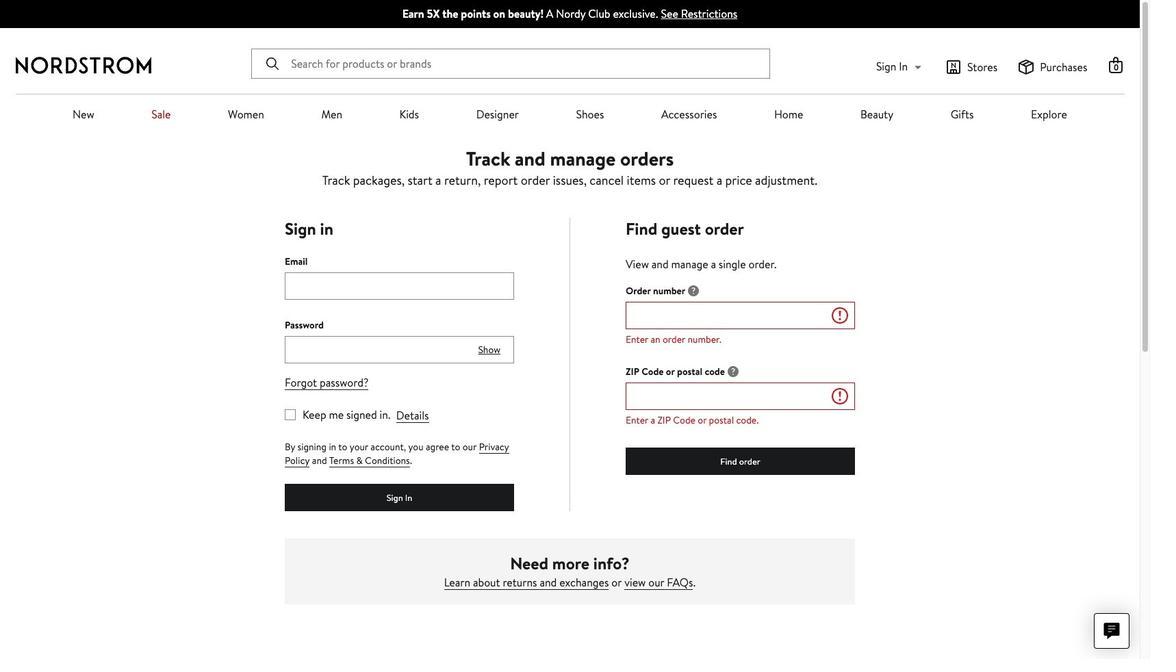 Task type: locate. For each thing, give the bounding box(es) containing it.
nordstrom logo element
[[15, 57, 151, 74]]

large details image
[[688, 286, 699, 297]]

large details image
[[728, 367, 739, 378]]

None text field
[[285, 273, 514, 300], [626, 302, 855, 330], [626, 383, 855, 410], [285, 273, 514, 300], [626, 302, 855, 330], [626, 383, 855, 410]]

Search for products or brands search field
[[286, 49, 770, 78]]

None password field
[[285, 336, 514, 364]]



Task type: describe. For each thing, give the bounding box(es) containing it.
live chat image
[[1104, 623, 1120, 640]]

shopping bag image
[[1108, 57, 1125, 73]]

Search search field
[[251, 49, 771, 79]]



Task type: vqa. For each thing, say whether or not it's contained in the screenshot.
large details image
yes



